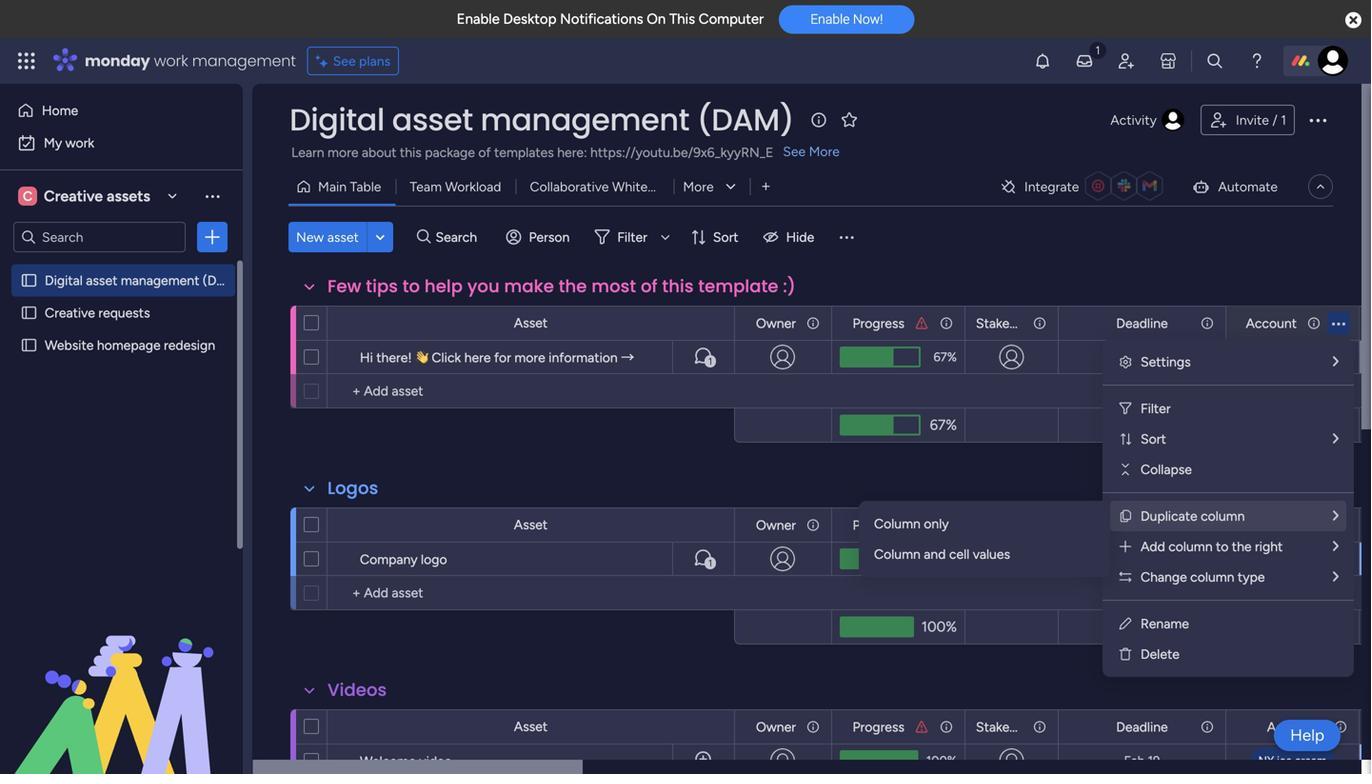 Task type: describe. For each thing, give the bounding box(es) containing it.
more inside learn more about this package of templates here: https://youtu.be/9x6_kyyrn_e see more
[[328, 144, 359, 161]]

more inside learn more about this package of templates here: https://youtu.be/9x6_kyyrn_e see more
[[809, 143, 840, 160]]

enable now!
[[811, 11, 883, 27]]

workload
[[445, 179, 502, 195]]

team
[[410, 179, 442, 195]]

template
[[699, 274, 779, 299]]

collapse image
[[1118, 462, 1134, 477]]

john smith image
[[1318, 46, 1349, 76]]

there's a configuration issue.
select which status columns will affect the progress calculation image
[[915, 720, 930, 735]]

arrow down image
[[654, 226, 677, 249]]

see plans
[[333, 53, 391, 69]]

hide button
[[756, 222, 826, 252]]

add
[[1141, 539, 1166, 555]]

1 ny from the top
[[1259, 552, 1275, 566]]

assets
[[107, 187, 150, 205]]

1 vertical spatial digital asset management (dam)
[[45, 272, 242, 289]]

monday work management
[[85, 50, 296, 71]]

progress for 1st progress "field" from the top
[[853, 315, 905, 332]]

column for column and cell values
[[875, 546, 921, 563]]

templates
[[494, 144, 554, 161]]

main
[[318, 179, 347, 195]]

website
[[45, 337, 94, 353]]

add to favorites image
[[840, 110, 859, 129]]

my
[[44, 135, 62, 151]]

progress for 3rd progress "field" from the top of the page
[[853, 719, 905, 735]]

public board image for digital asset management (dam)
[[20, 272, 38, 290]]

1 vertical spatial management
[[481, 99, 690, 141]]

1 horizontal spatial digital asset management (dam)
[[290, 99, 795, 141]]

👋
[[415, 350, 429, 366]]

asset inside button
[[327, 229, 359, 245]]

67%
[[930, 417, 957, 434]]

package
[[425, 144, 475, 161]]

only
[[924, 516, 949, 532]]

1 19 from the top
[[1149, 552, 1161, 567]]

logos
[[328, 476, 378, 501]]

column for duplicate
[[1201, 508, 1245, 524]]

2 cream from the top
[[1296, 754, 1327, 768]]

delete image
[[1118, 647, 1134, 662]]

enable for enable desktop notifications on this computer
[[457, 10, 500, 28]]

automate
[[1219, 179, 1278, 195]]

on
[[647, 10, 666, 28]]

public board image for website homepage redesign
[[20, 336, 38, 354]]

1 horizontal spatial digital
[[290, 99, 385, 141]]

collaborative whiteboard button
[[516, 171, 683, 202]]

rename
[[1141, 616, 1190, 632]]

0 vertical spatial account field
[[1242, 313, 1302, 334]]

progress for 2nd progress "field" from the bottom
[[853, 517, 905, 533]]

hi
[[360, 350, 373, 366]]

click
[[432, 350, 461, 366]]

you
[[468, 274, 500, 299]]

hide
[[787, 229, 815, 245]]

creative for creative assets
[[44, 187, 103, 205]]

100%
[[922, 619, 957, 636]]

1 deadline field from the top
[[1112, 313, 1173, 334]]

100 %
[[927, 552, 957, 567]]

asset for logos
[[514, 517, 548, 533]]

options image
[[203, 228, 222, 247]]

column only
[[875, 516, 949, 532]]

cell
[[950, 546, 970, 563]]

company
[[360, 552, 418, 568]]

1 horizontal spatial (dam)
[[697, 99, 795, 141]]

2 owner field from the top
[[752, 515, 801, 536]]

enable now! button
[[779, 5, 915, 34]]

creative for creative requests
[[45, 305, 95, 321]]

tips
[[366, 274, 398, 299]]

this inside the few tips to help you make the most of this template :) field
[[662, 274, 694, 299]]

list arrow image for sort
[[1334, 432, 1339, 446]]

home option
[[11, 95, 231, 126]]

change
[[1141, 569, 1188, 585]]

information
[[549, 350, 618, 366]]

1 horizontal spatial sort
[[1141, 431, 1167, 447]]

1 owner from the top
[[756, 315, 796, 332]]

→
[[621, 350, 635, 366]]

of inside learn more about this package of templates here: https://youtu.be/9x6_kyyrn_e see more
[[479, 144, 491, 161]]

see inside learn more about this package of templates here: https://youtu.be/9x6_kyyrn_e see more
[[783, 143, 806, 160]]

invite / 1
[[1236, 112, 1287, 128]]

requests
[[98, 305, 150, 321]]

notifications
[[560, 10, 644, 28]]

2 vertical spatial account
[[1268, 719, 1319, 735]]

Search in workspace field
[[40, 226, 159, 248]]

see more link
[[781, 142, 842, 161]]

Few tips to help you make the most of this template :) field
[[323, 274, 801, 299]]

:)
[[783, 274, 796, 299]]

1 image
[[1090, 39, 1107, 60]]

1 vertical spatial (dam)
[[203, 272, 242, 289]]

welcome video
[[360, 754, 452, 770]]

filter inside popup button
[[618, 229, 648, 245]]

the inside field
[[559, 274, 587, 299]]

1 horizontal spatial filter
[[1141, 401, 1171, 417]]

my work link
[[11, 128, 231, 158]]

type
[[1238, 569, 1266, 585]]

2 ny from the top
[[1259, 754, 1275, 768]]

more button
[[674, 171, 750, 202]]

100
[[927, 552, 948, 567]]

1 vertical spatial account
[[1268, 517, 1319, 533]]

https://youtu.be/9x6_kyyrn_e
[[591, 144, 774, 161]]

1 horizontal spatial more
[[515, 350, 546, 366]]

invite
[[1236, 112, 1270, 128]]

learn
[[292, 144, 324, 161]]

asset inside list box
[[86, 272, 118, 289]]

0 vertical spatial account
[[1247, 315, 1298, 332]]

column for add
[[1169, 539, 1213, 555]]

dapulse close image
[[1346, 11, 1362, 30]]

% for 100 %
[[948, 552, 957, 567]]

this
[[670, 10, 696, 28]]

list arrow image for add column to the right
[[1334, 540, 1339, 553]]

computer
[[699, 10, 764, 28]]

delete
[[1141, 646, 1180, 663]]

add column to the right image
[[1118, 539, 1134, 554]]

few tips to help you make the most of this template :)
[[328, 274, 796, 299]]

website homepage redesign
[[45, 337, 215, 353]]

values
[[973, 546, 1011, 563]]

and
[[924, 546, 946, 563]]

lottie animation element
[[0, 582, 243, 775]]

rename image
[[1118, 616, 1134, 632]]

main table button
[[289, 171, 396, 202]]

Logos field
[[323, 476, 383, 501]]

v2 search image
[[417, 226, 431, 248]]

my work
[[44, 135, 94, 151]]

asset for videos
[[514, 719, 548, 735]]

2 ice from the top
[[1278, 754, 1293, 768]]

1 progress field from the top
[[848, 313, 910, 334]]

enable for enable now!
[[811, 11, 850, 27]]

activity button
[[1103, 105, 1194, 135]]

1 ny ice cream from the top
[[1259, 552, 1327, 566]]

c
[[23, 188, 32, 204]]

1 vertical spatial account field
[[1263, 515, 1323, 536]]

activity
[[1111, 112, 1157, 128]]

filter button
[[587, 222, 677, 252]]

2 feb 19 from the top
[[1125, 754, 1161, 769]]

change column type
[[1141, 569, 1266, 585]]

1 owner field from the top
[[752, 313, 801, 334]]

3 deadline from the top
[[1117, 719, 1169, 735]]

2 deadline field from the top
[[1112, 515, 1173, 536]]

2 horizontal spatial asset
[[392, 99, 473, 141]]

person
[[529, 229, 570, 245]]

collaborative
[[530, 179, 609, 195]]

help button
[[1275, 720, 1341, 752]]

table
[[350, 179, 381, 195]]

add column to the right
[[1141, 539, 1284, 555]]

/
[[1273, 112, 1278, 128]]

invite / 1 button
[[1201, 105, 1296, 135]]

lottie animation image
[[0, 582, 243, 775]]

2 vertical spatial account field
[[1263, 717, 1323, 738]]

few
[[328, 274, 362, 299]]

stakehoders for second stakehoders field
[[976, 719, 1051, 735]]

2 + add asset text field from the top
[[337, 582, 726, 605]]

person button
[[499, 222, 581, 252]]

automate button
[[1185, 171, 1286, 202]]

list arrow image for change column type
[[1334, 570, 1339, 584]]

homepage
[[97, 337, 161, 353]]

collapse
[[1141, 462, 1193, 478]]

duplicate column image
[[1118, 509, 1134, 524]]



Task type: vqa. For each thing, say whether or not it's contained in the screenshot.
Track
no



Task type: locate. For each thing, give the bounding box(es) containing it.
1 vertical spatial list arrow image
[[1334, 509, 1339, 523]]

1 vertical spatial list arrow image
[[1334, 540, 1339, 553]]

2 public board image from the top
[[20, 336, 38, 354]]

options image
[[1307, 109, 1330, 131]]

1 vertical spatial the
[[1233, 539, 1252, 555]]

see
[[333, 53, 356, 69], [783, 143, 806, 160]]

angle down image
[[376, 230, 385, 244]]

2 vertical spatial management
[[121, 272, 199, 289]]

2 progress field from the top
[[848, 515, 910, 536]]

1 horizontal spatial work
[[154, 50, 188, 71]]

digital up creative requests
[[45, 272, 83, 289]]

home link
[[11, 95, 231, 126]]

1 % from the top
[[948, 350, 957, 365]]

2 stakehoders field from the top
[[972, 717, 1051, 738]]

list box
[[0, 261, 243, 619]]

list arrow image
[[1334, 432, 1339, 446], [1334, 509, 1339, 523]]

0 vertical spatial the
[[559, 274, 587, 299]]

0 vertical spatial there's a configuration issue.
select which status columns will affect the progress calculation image
[[915, 316, 930, 331]]

0 horizontal spatial sort
[[713, 229, 739, 245]]

to inside field
[[403, 274, 420, 299]]

more right for
[[515, 350, 546, 366]]

progress left only
[[853, 517, 905, 533]]

ny up the type
[[1259, 552, 1275, 566]]

filter right the filter image
[[1141, 401, 1171, 417]]

0 vertical spatial feb 19
[[1125, 552, 1161, 567]]

0 vertical spatial stakehoders field
[[972, 313, 1051, 334]]

1 vertical spatial feb 19
[[1125, 754, 1161, 769]]

more
[[809, 143, 840, 160], [683, 179, 714, 195]]

Deadline field
[[1112, 313, 1173, 334], [1112, 515, 1173, 536], [1112, 717, 1173, 738]]

home
[[42, 102, 78, 119]]

settings
[[1141, 354, 1191, 370]]

deadline up 'settings' image on the top right
[[1117, 315, 1169, 332]]

feb
[[1125, 552, 1145, 567], [1125, 754, 1145, 769]]

1 vertical spatial feb
[[1125, 754, 1145, 769]]

list arrow image for settings
[[1334, 355, 1339, 369]]

0 vertical spatial (dam)
[[697, 99, 795, 141]]

of right most
[[641, 274, 658, 299]]

+ Add asset text field
[[337, 380, 726, 403], [337, 582, 726, 605]]

1 vertical spatial 19
[[1149, 754, 1161, 769]]

work right monday
[[154, 50, 188, 71]]

this inside learn more about this package of templates here: https://youtu.be/9x6_kyyrn_e see more
[[400, 144, 422, 161]]

whiteboard
[[612, 179, 683, 195]]

right
[[1256, 539, 1284, 555]]

list box containing digital asset management (dam)
[[0, 261, 243, 619]]

enable inside button
[[811, 11, 850, 27]]

to up change column type
[[1217, 539, 1229, 555]]

0 vertical spatial ny ice cream
[[1259, 552, 1327, 566]]

1 button for company logo
[[673, 542, 734, 576]]

to right tips
[[403, 274, 420, 299]]

0 vertical spatial ny
[[1259, 552, 1275, 566]]

integrate button
[[993, 167, 1177, 207]]

work for monday
[[154, 50, 188, 71]]

enable left now!
[[811, 11, 850, 27]]

1 there's a configuration issue.
select which status columns will affect the progress calculation image from the top
[[915, 316, 930, 331]]

1 asset from the top
[[514, 315, 548, 331]]

column information image
[[1033, 316, 1048, 331], [806, 518, 821, 533], [939, 518, 955, 533], [1334, 518, 1349, 533], [1033, 720, 1048, 735], [1200, 720, 1216, 735]]

1 vertical spatial asset
[[327, 229, 359, 245]]

3 owner from the top
[[756, 719, 796, 735]]

0 horizontal spatial digital
[[45, 272, 83, 289]]

desktop
[[503, 10, 557, 28]]

1 vertical spatial this
[[662, 274, 694, 299]]

hi there!   👋  click here for more information  →
[[360, 350, 635, 366]]

there's a configuration issue.
select which status columns will affect the progress calculation image for 2nd progress "field" from the bottom
[[915, 518, 930, 533]]

public board image down public board icon
[[20, 336, 38, 354]]

2 vertical spatial owner
[[756, 719, 796, 735]]

sort up template
[[713, 229, 739, 245]]

option
[[0, 263, 243, 267]]

2 feb from the top
[[1125, 754, 1145, 769]]

1 stakehoders from the top
[[976, 315, 1051, 332]]

progress field down the menu icon
[[848, 313, 910, 334]]

public board image
[[20, 272, 38, 290], [20, 336, 38, 354]]

column down add column to the right
[[1191, 569, 1235, 585]]

workspace options image
[[203, 186, 222, 206]]

progress left there's a configuration issue.
select which status columns will affect the progress calculation icon
[[853, 719, 905, 735]]

most
[[592, 274, 637, 299]]

plans
[[359, 53, 391, 69]]

progress field left there's a configuration issue.
select which status columns will affect the progress calculation icon
[[848, 717, 910, 738]]

1 vertical spatial stakehoders field
[[972, 717, 1051, 738]]

to for column
[[1217, 539, 1229, 555]]

3 progress from the top
[[853, 719, 905, 735]]

1 column from the top
[[875, 516, 921, 532]]

1 horizontal spatial of
[[641, 274, 658, 299]]

2 % from the top
[[948, 552, 957, 567]]

sort button
[[683, 222, 750, 252]]

0 vertical spatial deadline
[[1117, 315, 1169, 332]]

2 there's a configuration issue.
select which status columns will affect the progress calculation image from the top
[[915, 518, 930, 533]]

column information image
[[806, 316, 821, 331], [939, 316, 955, 331], [1200, 316, 1216, 331], [1307, 316, 1322, 331], [1200, 518, 1216, 533], [806, 720, 821, 735], [939, 720, 955, 735], [1334, 720, 1349, 735]]

1 vertical spatial public board image
[[20, 336, 38, 354]]

1 feb 19 from the top
[[1125, 552, 1161, 567]]

sort right sort image
[[1141, 431, 1167, 447]]

feb 19
[[1125, 552, 1161, 567], [1125, 754, 1161, 769]]

of
[[479, 144, 491, 161], [641, 274, 658, 299]]

1 vertical spatial stakehoders
[[976, 719, 1051, 735]]

this right about
[[400, 144, 422, 161]]

new asset
[[296, 229, 359, 245]]

there's a configuration issue.
select which status columns will affect the progress calculation image
[[915, 316, 930, 331], [915, 518, 930, 533]]

0 vertical spatial management
[[192, 50, 296, 71]]

0 horizontal spatial work
[[65, 135, 94, 151]]

column
[[875, 516, 921, 532], [875, 546, 921, 563]]

logo
[[421, 552, 447, 568]]

1 vertical spatial ny ice cream
[[1259, 754, 1327, 768]]

column and cell values
[[875, 546, 1011, 563]]

1 cream from the top
[[1296, 552, 1327, 566]]

1 list arrow image from the top
[[1334, 432, 1339, 446]]

Digital asset management (DAM) field
[[285, 99, 799, 141]]

video
[[419, 754, 452, 770]]

1 vertical spatial progress field
[[848, 515, 910, 536]]

1 vertical spatial 1
[[709, 356, 713, 367]]

0 vertical spatial list arrow image
[[1334, 432, 1339, 446]]

ny ice cream
[[1259, 552, 1327, 566], [1259, 754, 1327, 768]]

3 asset from the top
[[514, 719, 548, 735]]

2 vertical spatial progress field
[[848, 717, 910, 738]]

integrate
[[1025, 179, 1080, 195]]

(dam) up add view image
[[697, 99, 795, 141]]

0 horizontal spatial to
[[403, 274, 420, 299]]

creative up website
[[45, 305, 95, 321]]

creative right c
[[44, 187, 103, 205]]

1 vertical spatial digital
[[45, 272, 83, 289]]

progress down the menu icon
[[853, 315, 905, 332]]

deadline
[[1117, 315, 1169, 332], [1117, 517, 1169, 533], [1117, 719, 1169, 735]]

videos
[[328, 678, 387, 703]]

1 for hi there!   👋  click here for more information  →
[[709, 356, 713, 367]]

19
[[1149, 552, 1161, 567], [1149, 754, 1161, 769]]

1 horizontal spatial more
[[809, 143, 840, 160]]

more up main table button
[[328, 144, 359, 161]]

public board image
[[20, 304, 38, 322]]

select product image
[[17, 51, 36, 70]]

this down arrow down icon
[[662, 274, 694, 299]]

column down column only
[[875, 546, 921, 563]]

asset up package
[[392, 99, 473, 141]]

2 deadline from the top
[[1117, 517, 1169, 533]]

0 horizontal spatial more
[[683, 179, 714, 195]]

filter left arrow down icon
[[618, 229, 648, 245]]

2 vertical spatial asset
[[86, 272, 118, 289]]

duplicate column
[[1141, 508, 1245, 524]]

duplicate
[[1141, 508, 1198, 524]]

%
[[948, 350, 957, 365], [948, 552, 957, 567]]

column for change
[[1191, 569, 1235, 585]]

this
[[400, 144, 422, 161], [662, 274, 694, 299]]

0 vertical spatial feb
[[1125, 552, 1145, 567]]

2 1 button from the top
[[673, 542, 734, 576]]

more
[[328, 144, 359, 161], [515, 350, 546, 366]]

0 vertical spatial list arrow image
[[1334, 355, 1339, 369]]

deadline up add
[[1117, 517, 1169, 533]]

1 progress from the top
[[853, 315, 905, 332]]

0 vertical spatial to
[[403, 274, 420, 299]]

1 + add asset text field from the top
[[337, 380, 726, 403]]

new
[[296, 229, 324, 245]]

asset for few tips to help you make the most of this template :)
[[514, 315, 548, 331]]

more inside button
[[683, 179, 714, 195]]

Videos field
[[323, 678, 392, 703]]

deadline field up 'settings' image on the top right
[[1112, 313, 1173, 334]]

of inside field
[[641, 274, 658, 299]]

column down duplicate column
[[1169, 539, 1213, 555]]

menu image
[[838, 228, 857, 247]]

0 horizontal spatial more
[[328, 144, 359, 161]]

my work option
[[11, 128, 231, 158]]

Search field
[[431, 224, 488, 251]]

Owner field
[[752, 313, 801, 334], [752, 515, 801, 536], [752, 717, 801, 738]]

Stakehoders field
[[972, 313, 1051, 334], [972, 717, 1051, 738]]

% up 67%
[[948, 350, 957, 365]]

creative requests
[[45, 305, 150, 321]]

monday marketplace image
[[1159, 51, 1178, 70]]

make
[[504, 274, 554, 299]]

settings image
[[1118, 354, 1134, 370]]

2 vertical spatial list arrow image
[[1334, 570, 1339, 584]]

here:
[[558, 144, 587, 161]]

deadline field up add
[[1112, 515, 1173, 536]]

1 deadline from the top
[[1117, 315, 1169, 332]]

progress field left only
[[848, 515, 910, 536]]

1 horizontal spatial asset
[[327, 229, 359, 245]]

2 vertical spatial deadline
[[1117, 719, 1169, 735]]

1 button for hi there!   👋  click here for more information  →
[[673, 340, 734, 374]]

3 deadline field from the top
[[1112, 717, 1173, 738]]

the left the right
[[1233, 539, 1252, 555]]

2 vertical spatial asset
[[514, 719, 548, 735]]

1 vertical spatial owner field
[[752, 515, 801, 536]]

workspace selection element
[[18, 185, 153, 208]]

redesign
[[164, 337, 215, 353]]

1 vertical spatial + add asset text field
[[337, 582, 726, 605]]

there!
[[376, 350, 412, 366]]

2 vertical spatial deadline field
[[1112, 717, 1173, 738]]

1 feb from the top
[[1125, 552, 1145, 567]]

more down show board description image
[[809, 143, 840, 160]]

0 vertical spatial deadline field
[[1112, 313, 1173, 334]]

enable desktop notifications on this computer
[[457, 10, 764, 28]]

1 horizontal spatial the
[[1233, 539, 1252, 555]]

column up add column to the right
[[1201, 508, 1245, 524]]

ny
[[1259, 552, 1275, 566], [1259, 754, 1275, 768]]

0 horizontal spatial asset
[[86, 272, 118, 289]]

67
[[934, 350, 948, 365]]

deadline field down delete icon
[[1112, 717, 1173, 738]]

see left plans
[[333, 53, 356, 69]]

creative
[[44, 187, 103, 205], [45, 305, 95, 321]]

column left only
[[875, 516, 921, 532]]

add view image
[[762, 180, 770, 194]]

help
[[425, 274, 463, 299]]

2 column from the top
[[875, 546, 921, 563]]

2 vertical spatial progress
[[853, 719, 905, 735]]

2 list arrow image from the top
[[1334, 540, 1339, 553]]

asset up creative requests
[[86, 272, 118, 289]]

0 vertical spatial work
[[154, 50, 188, 71]]

team workload
[[410, 179, 502, 195]]

0 vertical spatial progress field
[[848, 313, 910, 334]]

invite members image
[[1117, 51, 1137, 70]]

0 vertical spatial public board image
[[20, 272, 38, 290]]

1 horizontal spatial to
[[1217, 539, 1229, 555]]

monday
[[85, 50, 150, 71]]

work for my
[[65, 135, 94, 151]]

1 button
[[673, 340, 734, 374], [673, 542, 734, 576]]

stakehoders for second stakehoders field from the bottom of the page
[[976, 315, 1051, 332]]

public board image up public board icon
[[20, 272, 38, 290]]

1 vertical spatial there's a configuration issue.
select which status columns will affect the progress calculation image
[[915, 518, 930, 533]]

Account field
[[1242, 313, 1302, 334], [1263, 515, 1323, 536], [1263, 717, 1323, 738]]

work right my
[[65, 135, 94, 151]]

there's a configuration issue.
select which status columns will affect the progress calculation image for 1st progress "field" from the top
[[915, 316, 930, 331]]

cream down the help button
[[1296, 754, 1327, 768]]

digital asset management (dam) up templates
[[290, 99, 795, 141]]

see up the hide popup button
[[783, 143, 806, 160]]

ice
[[1278, 552, 1293, 566], [1278, 754, 1293, 768]]

1 stakehoders field from the top
[[972, 313, 1051, 334]]

help image
[[1248, 51, 1267, 70]]

the left most
[[559, 274, 587, 299]]

0 vertical spatial stakehoders
[[976, 315, 1051, 332]]

notifications image
[[1034, 51, 1053, 70]]

1 vertical spatial filter
[[1141, 401, 1171, 417]]

team workload button
[[396, 171, 516, 202]]

0 vertical spatial cream
[[1296, 552, 1327, 566]]

new asset button
[[289, 222, 367, 252]]

work inside "option"
[[65, 135, 94, 151]]

0 horizontal spatial digital asset management (dam)
[[45, 272, 242, 289]]

2 ny ice cream from the top
[[1259, 754, 1327, 768]]

1 vertical spatial 1 button
[[673, 542, 734, 576]]

1 vertical spatial deadline
[[1117, 517, 1169, 533]]

0 vertical spatial this
[[400, 144, 422, 161]]

creative inside workspace selection element
[[44, 187, 103, 205]]

1 ice from the top
[[1278, 552, 1293, 566]]

2 list arrow image from the top
[[1334, 509, 1339, 523]]

3 progress field from the top
[[848, 717, 910, 738]]

sort image
[[1118, 432, 1134, 447]]

0 vertical spatial %
[[948, 350, 957, 365]]

0 vertical spatial owner field
[[752, 313, 801, 334]]

0 horizontal spatial (dam)
[[203, 272, 242, 289]]

0 vertical spatial asset
[[392, 99, 473, 141]]

1 vertical spatial to
[[1217, 539, 1229, 555]]

to for tips
[[403, 274, 420, 299]]

1 public board image from the top
[[20, 272, 38, 290]]

2 owner from the top
[[756, 517, 796, 533]]

filter
[[618, 229, 648, 245], [1141, 401, 1171, 417]]

main table
[[318, 179, 381, 195]]

1 vertical spatial %
[[948, 552, 957, 567]]

% right and
[[948, 552, 957, 567]]

0 vertical spatial more
[[328, 144, 359, 161]]

1 1 button from the top
[[673, 340, 734, 374]]

ny ice cream down the help button
[[1259, 754, 1327, 768]]

0 vertical spatial 19
[[1149, 552, 1161, 567]]

1 vertical spatial more
[[683, 179, 714, 195]]

welcome
[[360, 754, 416, 770]]

work
[[154, 50, 188, 71], [65, 135, 94, 151]]

ny down the help button
[[1259, 754, 1275, 768]]

2 stakehoders from the top
[[976, 719, 1051, 735]]

see plans button
[[307, 47, 399, 75]]

cream right the right
[[1296, 552, 1327, 566]]

2 asset from the top
[[514, 517, 548, 533]]

of right package
[[479, 144, 491, 161]]

digital asset management (dam) up requests on the top left
[[45, 272, 242, 289]]

67 %
[[934, 350, 957, 365]]

2 19 from the top
[[1149, 754, 1161, 769]]

ny ice cream up the type
[[1259, 552, 1327, 566]]

1 vertical spatial progress
[[853, 517, 905, 533]]

deadline down delete icon
[[1117, 719, 1169, 735]]

update feed image
[[1076, 51, 1095, 70]]

1 vertical spatial column
[[1169, 539, 1213, 555]]

0 vertical spatial digital asset management (dam)
[[290, 99, 795, 141]]

asset
[[392, 99, 473, 141], [327, 229, 359, 245], [86, 272, 118, 289]]

management
[[192, 50, 296, 71], [481, 99, 690, 141], [121, 272, 199, 289]]

column for column only
[[875, 516, 921, 532]]

1 vertical spatial creative
[[45, 305, 95, 321]]

2 progress from the top
[[853, 517, 905, 533]]

stakehoders
[[976, 315, 1051, 332], [976, 719, 1051, 735]]

1 for company logo
[[709, 558, 713, 569]]

enable left the desktop
[[457, 10, 500, 28]]

see inside button
[[333, 53, 356, 69]]

list arrow image for duplicate column
[[1334, 509, 1339, 523]]

2 enable from the left
[[811, 11, 850, 27]]

1
[[1282, 112, 1287, 128], [709, 356, 713, 367], [709, 558, 713, 569]]

0 vertical spatial more
[[809, 143, 840, 160]]

to
[[403, 274, 420, 299], [1217, 539, 1229, 555]]

3 owner field from the top
[[752, 717, 801, 738]]

1 enable from the left
[[457, 10, 500, 28]]

digital up learn
[[290, 99, 385, 141]]

(dam) down options icon
[[203, 272, 242, 289]]

0 vertical spatial creative
[[44, 187, 103, 205]]

2 vertical spatial owner field
[[752, 717, 801, 738]]

owner
[[756, 315, 796, 332], [756, 517, 796, 533], [756, 719, 796, 735]]

asset right new
[[327, 229, 359, 245]]

here
[[465, 350, 491, 366]]

0 vertical spatial digital
[[290, 99, 385, 141]]

Progress field
[[848, 313, 910, 334], [848, 515, 910, 536], [848, 717, 910, 738]]

% for 67 %
[[948, 350, 957, 365]]

search everything image
[[1206, 51, 1225, 70]]

1 vertical spatial ny
[[1259, 754, 1275, 768]]

more down the https://youtu.be/9x6_kyyrn_e
[[683, 179, 714, 195]]

learn more about this package of templates here: https://youtu.be/9x6_kyyrn_e see more
[[292, 143, 840, 161]]

1 horizontal spatial see
[[783, 143, 806, 160]]

1 vertical spatial work
[[65, 135, 94, 151]]

workspace image
[[18, 186, 37, 207]]

3 list arrow image from the top
[[1334, 570, 1339, 584]]

filter image
[[1118, 401, 1134, 416]]

collaborative whiteboard
[[530, 179, 683, 195]]

1 vertical spatial sort
[[1141, 431, 1167, 447]]

change column type image
[[1118, 570, 1134, 585]]

list arrow image
[[1334, 355, 1339, 369], [1334, 540, 1339, 553], [1334, 570, 1339, 584]]

show board description image
[[808, 111, 831, 130]]

1 inside the invite / 1 button
[[1282, 112, 1287, 128]]

collapse board header image
[[1314, 179, 1329, 194]]

sort inside popup button
[[713, 229, 739, 245]]

1 horizontal spatial this
[[662, 274, 694, 299]]

0 vertical spatial see
[[333, 53, 356, 69]]

0 vertical spatial column
[[875, 516, 921, 532]]

help
[[1291, 726, 1325, 745]]

1 list arrow image from the top
[[1334, 355, 1339, 369]]

2 vertical spatial column
[[1191, 569, 1235, 585]]

0 vertical spatial filter
[[618, 229, 648, 245]]



